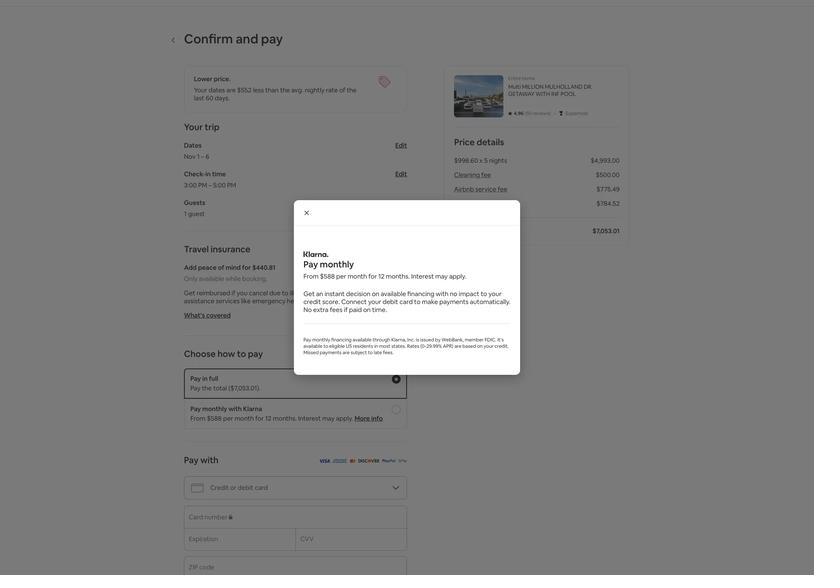 Task type: vqa. For each thing, say whether or not it's contained in the screenshot.
the right with
yes



Task type: describe. For each thing, give the bounding box(es) containing it.
on inside pay monthly financing available through klarna, inc. is issued by webbank, member fdic. it's available to eligible us residents in most states. rates (0-29.99% apr) are based on your credit. missed payments are subject to late fees.
[[477, 343, 483, 350]]

mind
[[226, 264, 241, 272]]

of inside add peace of mind for $440.81 only available while booking.
[[218, 264, 224, 272]]

full
[[209, 375, 218, 383]]

if inside get an instant decision on available financing with no impact to your credit score. connect your debit card to make payments automatically. no extra fees if paid on time.
[[344, 306, 348, 314]]

travel
[[184, 244, 209, 255]]

your right impact
[[489, 290, 502, 298]]

assistance
[[184, 297, 215, 306]]

klarna,
[[391, 337, 406, 343]]

(
[[525, 110, 526, 117]]

fees
[[330, 306, 343, 314]]

)
[[550, 110, 551, 117]]

impact
[[459, 290, 480, 298]]

add
[[184, 264, 197, 272]]

cleaning fee
[[454, 171, 491, 179]]

may inside pay monthly with klarna from $588 per month for 12 months. interest may apply. more info
[[322, 415, 335, 423]]

delays,
[[327, 289, 347, 298]]

lower price. your dates are $552 less than the avg. nightly rate of the last 60 days.
[[194, 75, 357, 102]]

it's
[[498, 337, 504, 343]]

•
[[554, 109, 556, 118]]

dates nov 1 – 6
[[184, 141, 209, 161]]

0 horizontal spatial fee
[[481, 171, 491, 179]]

to left eligible
[[324, 343, 328, 350]]

guests
[[184, 199, 205, 207]]

in for check-in time 3:00 pm – 5:00 pm
[[206, 170, 211, 179]]

days.
[[215, 94, 230, 102]]

4.96 ( 50 reviews )
[[514, 110, 551, 117]]

pool
[[561, 90, 576, 98]]

price details
[[454, 137, 504, 148]]

interest inside pay monthly with klarna from $588 per month for 12 months. interest may apply. more info
[[298, 415, 321, 423]]

6
[[206, 153, 209, 161]]

x
[[480, 157, 483, 165]]

while
[[226, 275, 241, 283]]

0 vertical spatial on
[[372, 290, 379, 298]]

5
[[484, 157, 488, 165]]

automatically.
[[470, 298, 511, 306]]

decision
[[346, 290, 371, 298]]

1 horizontal spatial the
[[280, 86, 290, 94]]

get
[[394, 289, 404, 298]]

check-in time 3:00 pm – 5:00 pm
[[184, 170, 236, 190]]

with inside pay monthly with klarna from $588 per month for 12 months. interest may apply. more info
[[229, 405, 242, 414]]

financing inside get an instant decision on available financing with no impact to your credit score. connect your debit card to make payments automatically. no extra fees if paid on time.
[[408, 290, 435, 298]]

rates
[[407, 343, 419, 350]]

insurance
[[211, 244, 251, 255]]

get for get an instant decision on available financing with no impact to your credit score. connect your debit card to make payments automatically. no extra fees if paid on time.
[[304, 290, 315, 298]]

us
[[346, 343, 352, 350]]

pay for pay monthly financing available through klarna, inc. is issued by webbank, member fdic. it's available to eligible us residents in most states. rates (0-29.99% apr) are based on your credit. missed payments are subject to late fees.
[[304, 337, 311, 343]]

– inside the dates nov 1 – 6
[[201, 153, 204, 161]]

last
[[194, 94, 204, 102]]

getaway
[[509, 90, 535, 98]]

total (usd)
[[454, 227, 488, 235]]

no
[[304, 306, 312, 314]]

from $588 per month for 12 months. interest may apply.
[[304, 273, 466, 281]]

check-
[[184, 170, 206, 179]]

card
[[400, 298, 413, 306]]

available inside add peace of mind for $440.81 only available while booking.
[[199, 275, 224, 283]]

time
[[212, 170, 226, 179]]

– inside check-in time 3:00 pm – 5:00 pm
[[209, 181, 212, 190]]

edit for pm
[[395, 170, 407, 179]]

2 horizontal spatial the
[[347, 86, 357, 94]]

0 vertical spatial pay
[[261, 31, 283, 47]]

webbank,
[[442, 337, 464, 343]]

with inside get an instant decision on available financing with no impact to your credit score. connect your debit card to make payments automatically. no extra fees if paid on time.
[[436, 290, 449, 298]]

google pay image
[[398, 460, 407, 463]]

2 mastercard image from the top
[[350, 460, 356, 463]]

to left late on the left
[[368, 350, 373, 356]]

per inside pay monthly dialog
[[336, 273, 346, 281]]

total
[[213, 385, 227, 393]]

travel insurance
[[184, 244, 251, 255]]

2 horizontal spatial are
[[455, 343, 462, 350]]

1 horizontal spatial fee
[[498, 185, 508, 194]]

details
[[477, 137, 504, 148]]

info
[[371, 415, 383, 423]]

edit button for pm
[[395, 170, 407, 179]]

pay in full pay the total ($7,053.01).
[[190, 375, 261, 393]]

pay monthly dialog
[[294, 200, 520, 375]]

visa card image
[[319, 457, 330, 465]]

time.
[[372, 306, 387, 314]]

pay for pay monthly with klarna from $588 per month for 12 months. interest may apply. more info
[[190, 405, 201, 414]]

$552
[[237, 86, 252, 94]]

your trip
[[184, 122, 220, 133]]

by
[[435, 337, 441, 343]]

airbnb service fee button
[[454, 185, 508, 194]]

through
[[373, 337, 390, 343]]

$588 inside pay monthly with klarna from $588 per month for 12 months. interest may apply. more info
[[207, 415, 222, 423]]

for inside pay monthly with klarna from $588 per month for 12 months. interest may apply. more info
[[255, 415, 264, 423]]

services
[[216, 297, 240, 306]]

monthly for pay monthly financing available through klarna, inc. is issued by webbank, member fdic. it's available to eligible us residents in most states. rates (0-29.99% apr) are based on your credit. missed payments are subject to late fees.
[[312, 337, 330, 343]]

1 discover card image from the top
[[358, 457, 380, 465]]

in for pay in full pay the total ($7,053.01).
[[202, 375, 208, 383]]

how
[[218, 349, 235, 360]]

3 edit from the top
[[395, 199, 407, 207]]

reviews
[[533, 110, 550, 117]]

guests 1 guest
[[184, 199, 205, 218]]

29.99%
[[427, 343, 442, 350]]

months. inside pay monthly with klarna from $588 per month for 12 months. interest may apply. more info
[[273, 415, 297, 423]]

lower
[[194, 75, 213, 83]]

taxes button
[[454, 200, 471, 208]]

what's covered
[[184, 312, 231, 320]]

payments inside pay monthly financing available through klarna, inc. is issued by webbank, member fdic. it's available to eligible us residents in most states. rates (0-29.99% apr) are based on your credit. missed payments are subject to late fees.
[[320, 350, 342, 356]]

apr)
[[443, 343, 454, 350]]

get reimbursed if you cancel due to illness, flight delays, and more. plus, get assistance services like emergency help.
[[184, 289, 404, 306]]

confirm and pay
[[184, 31, 283, 47]]

pay monthly
[[304, 259, 354, 270]]

debit
[[383, 298, 398, 306]]

from inside pay monthly with klarna from $588 per month for 12 months. interest may apply. more info
[[190, 415, 206, 423]]

interest inside pay monthly dialog
[[411, 273, 434, 281]]

subject
[[351, 350, 367, 356]]

extra
[[313, 306, 329, 314]]

klarna
[[243, 405, 262, 414]]

pay for pay in full pay the total ($7,053.01).
[[190, 375, 201, 383]]

1 mastercard image from the top
[[350, 457, 356, 465]]

are inside lower price. your dates are $552 less than the avg. nightly rate of the last 60 days.
[[227, 86, 236, 94]]

4.96
[[514, 110, 524, 117]]

score.
[[322, 298, 340, 306]]

inc.
[[407, 337, 415, 343]]

1 vertical spatial your
[[184, 122, 203, 133]]

missed
[[304, 350, 319, 356]]

like
[[241, 297, 251, 306]]

50
[[526, 110, 532, 117]]

airbnb service fee
[[454, 185, 508, 194]]

connect
[[341, 298, 367, 306]]

pay for pay monthly
[[304, 259, 318, 270]]

3:00
[[184, 181, 197, 190]]

you
[[237, 289, 248, 298]]



Task type: locate. For each thing, give the bounding box(es) containing it.
in left time
[[206, 170, 211, 179]]

– left 5:00 on the left top
[[209, 181, 212, 190]]

1 vertical spatial $588
[[207, 415, 222, 423]]

to right card
[[414, 298, 421, 306]]

make
[[422, 298, 438, 306]]

klarna image
[[304, 252, 329, 257]]

1 horizontal spatial with
[[229, 405, 242, 414]]

1 horizontal spatial pm
[[227, 181, 236, 190]]

0 horizontal spatial financing
[[331, 337, 352, 343]]

edit button
[[395, 141, 407, 150], [395, 170, 407, 179], [395, 199, 407, 207]]

entire
[[509, 75, 521, 82]]

back image
[[171, 37, 177, 43]]

in
[[206, 170, 211, 179], [374, 343, 378, 350], [202, 375, 208, 383]]

for inside pay monthly dialog
[[369, 273, 377, 281]]

only
[[184, 275, 198, 283]]

0 horizontal spatial per
[[223, 415, 233, 423]]

0 horizontal spatial apply.
[[336, 415, 353, 423]]

in inside pay in full pay the total ($7,053.01).
[[202, 375, 208, 383]]

fee right service
[[498, 185, 508, 194]]

0 vertical spatial if
[[232, 289, 236, 298]]

discover card image
[[358, 457, 380, 465], [358, 460, 380, 463]]

0 horizontal spatial and
[[236, 31, 258, 47]]

0 horizontal spatial the
[[202, 385, 212, 393]]

1 vertical spatial edit button
[[395, 170, 407, 179]]

add peace of mind for $440.81 only available while booking.
[[184, 264, 276, 283]]

0 horizontal spatial interest
[[298, 415, 321, 423]]

months. inside pay monthly dialog
[[386, 273, 410, 281]]

1 horizontal spatial 1
[[197, 153, 200, 161]]

are left subject
[[343, 350, 350, 356]]

the inside pay in full pay the total ($7,053.01).
[[202, 385, 212, 393]]

financing inside pay monthly financing available through klarna, inc. is issued by webbank, member fdic. it's available to eligible us residents in most states. rates (0-29.99% apr) are based on your credit. missed payments are subject to late fees.
[[331, 337, 352, 343]]

price
[[454, 137, 475, 148]]

in left full
[[202, 375, 208, 383]]

0 vertical spatial edit button
[[395, 141, 407, 150]]

month inside pay monthly with klarna from $588 per month for 12 months. interest may apply. more info
[[235, 415, 254, 423]]

dates
[[184, 141, 202, 150]]

monthly up missed
[[312, 337, 330, 343]]

pay for pay with
[[184, 455, 199, 466]]

0 horizontal spatial are
[[227, 86, 236, 94]]

available inside get an instant decision on available financing with no impact to your credit score. connect your debit card to make payments automatically. no extra fees if paid on time.
[[381, 290, 406, 298]]

2 pm from the left
[[227, 181, 236, 190]]

1 vertical spatial for
[[369, 273, 377, 281]]

1 horizontal spatial are
[[343, 350, 350, 356]]

get inside get reimbursed if you cancel due to illness, flight delays, and more. plus, get assistance services like emergency help.
[[184, 289, 195, 298]]

0 vertical spatial month
[[348, 273, 367, 281]]

2 vertical spatial in
[[202, 375, 208, 383]]

0 horizontal spatial 1
[[184, 210, 187, 218]]

get down the only
[[184, 289, 195, 298]]

1 vertical spatial with
[[229, 405, 242, 414]]

0 vertical spatial payments
[[440, 298, 469, 306]]

issued
[[420, 337, 434, 343]]

0 vertical spatial apply.
[[449, 273, 466, 281]]

1 horizontal spatial payments
[[440, 298, 469, 306]]

1 horizontal spatial may
[[435, 273, 448, 281]]

1 vertical spatial apply.
[[336, 415, 353, 423]]

0 horizontal spatial months.
[[273, 415, 297, 423]]

0 vertical spatial –
[[201, 153, 204, 161]]

1 vertical spatial –
[[209, 181, 212, 190]]

your down more.
[[368, 298, 381, 306]]

pay
[[304, 259, 318, 270], [304, 337, 311, 343], [190, 375, 201, 383], [190, 385, 201, 393], [190, 405, 201, 414], [184, 455, 199, 466]]

your inside pay monthly financing available through klarna, inc. is issued by webbank, member fdic. it's available to eligible us residents in most states. rates (0-29.99% apr) are based on your credit. missed payments are subject to late fees.
[[484, 343, 494, 350]]

trip
[[205, 122, 220, 133]]

0 vertical spatial per
[[336, 273, 346, 281]]

if left you
[[232, 289, 236, 298]]

1 vertical spatial payments
[[320, 350, 342, 356]]

monthly inside pay monthly financing available through klarna, inc. is issued by webbank, member fdic. it's available to eligible us residents in most states. rates (0-29.99% apr) are based on your credit. missed payments are subject to late fees.
[[312, 337, 330, 343]]

0 horizontal spatial get
[[184, 289, 195, 298]]

edit for 6
[[395, 141, 407, 150]]

1 horizontal spatial for
[[255, 415, 264, 423]]

if
[[232, 289, 236, 298], [344, 306, 348, 314]]

2 edit button from the top
[[395, 170, 407, 179]]

booking.
[[242, 275, 268, 283]]

financing right get
[[408, 290, 435, 298]]

pay monthly with klarna from $588 per month for 12 months. interest may apply. more info
[[190, 405, 383, 423]]

if inside get reimbursed if you cancel due to illness, flight delays, and more. plus, get assistance services like emergency help.
[[232, 289, 236, 298]]

$500.00
[[596, 171, 620, 179]]

0 vertical spatial may
[[435, 273, 448, 281]]

residents
[[353, 343, 373, 350]]

$588 down total
[[207, 415, 222, 423]]

$4,993.00
[[591, 157, 620, 165]]

in inside check-in time 3:00 pm – 5:00 pm
[[206, 170, 211, 179]]

1 inside guests 1 guest
[[184, 210, 187, 218]]

60
[[206, 94, 213, 102]]

from inside pay monthly dialog
[[304, 273, 319, 281]]

on up time.
[[372, 290, 379, 298]]

and inside get reimbursed if you cancel due to illness, flight delays, and more. plus, get assistance services like emergency help.
[[348, 289, 359, 298]]

your up dates
[[184, 122, 203, 133]]

in left most
[[374, 343, 378, 350]]

total
[[454, 227, 469, 235]]

0 horizontal spatial from
[[190, 415, 206, 423]]

$440.81
[[252, 264, 276, 272]]

$588 inside pay monthly dialog
[[320, 273, 335, 281]]

to right impact
[[481, 290, 487, 298]]

google pay image
[[398, 457, 407, 465]]

apply. inside pay monthly dialog
[[449, 273, 466, 281]]

credit
[[304, 298, 321, 306]]

2 vertical spatial edit button
[[395, 199, 407, 207]]

$784.52
[[597, 200, 620, 208]]

available
[[199, 275, 224, 283], [381, 290, 406, 298], [353, 337, 372, 343], [304, 343, 323, 350]]

per inside pay monthly with klarna from $588 per month for 12 months. interest may apply. more info
[[223, 415, 233, 423]]

of inside lower price. your dates are $552 less than the avg. nightly rate of the last 60 days.
[[339, 86, 346, 94]]

monthly
[[320, 259, 354, 270], [312, 337, 330, 343], [202, 405, 227, 414]]

payments right make
[[440, 298, 469, 306]]

2 vertical spatial on
[[477, 343, 483, 350]]

None radio
[[392, 375, 401, 384], [392, 406, 401, 414], [392, 375, 401, 384], [392, 406, 401, 414]]

get inside get an instant decision on available financing with no impact to your credit score. connect your debit card to make payments automatically. no extra fees if paid on time.
[[304, 290, 315, 298]]

1 vertical spatial financing
[[331, 337, 352, 343]]

pay inside pay monthly with klarna from $588 per month for 12 months. interest may apply. more info
[[190, 405, 201, 414]]

– left 6
[[201, 153, 204, 161]]

cancel
[[249, 289, 268, 298]]

apply. inside pay monthly with klarna from $588 per month for 12 months. interest may apply. more info
[[336, 415, 353, 423]]

2 horizontal spatial with
[[436, 290, 449, 298]]

fee down 5
[[481, 171, 491, 179]]

dates
[[209, 86, 225, 94]]

2 vertical spatial for
[[255, 415, 264, 423]]

1 vertical spatial month
[[235, 415, 254, 423]]

1 horizontal spatial if
[[344, 306, 348, 314]]

cleaning fee button
[[454, 171, 491, 179]]

discover card image left paypal image
[[358, 460, 380, 463]]

for
[[242, 264, 251, 272], [369, 273, 377, 281], [255, 415, 264, 423]]

guest
[[188, 210, 205, 218]]

2 discover card image from the top
[[358, 460, 380, 463]]

1 vertical spatial months.
[[273, 415, 297, 423]]

mastercard image
[[350, 457, 356, 465], [350, 460, 356, 463]]

of right the rate
[[339, 86, 346, 94]]

1 vertical spatial in
[[374, 343, 378, 350]]

12 inside pay monthly dialog
[[379, 273, 385, 281]]

the right the rate
[[347, 86, 357, 94]]

price.
[[214, 75, 231, 83]]

from
[[304, 273, 319, 281], [190, 415, 206, 423]]

1 edit from the top
[[395, 141, 407, 150]]

per down total
[[223, 415, 233, 423]]

than
[[265, 86, 279, 94]]

discover card image left paypal icon
[[358, 457, 380, 465]]

0 horizontal spatial 12
[[265, 415, 272, 423]]

nights
[[489, 157, 507, 165]]

to right how
[[237, 349, 246, 360]]

1 vertical spatial if
[[344, 306, 348, 314]]

for right the mind
[[242, 264, 251, 272]]

your left "credit."
[[484, 343, 494, 350]]

–
[[201, 153, 204, 161], [209, 181, 212, 190]]

0 horizontal spatial –
[[201, 153, 204, 161]]

1 edit button from the top
[[395, 141, 407, 150]]

1 right the nov
[[197, 153, 200, 161]]

monthly inside pay monthly with klarna from $588 per month for 12 months. interest may apply. more info
[[202, 405, 227, 414]]

month
[[348, 273, 367, 281], [235, 415, 254, 423]]

financing up subject
[[331, 337, 352, 343]]

home
[[522, 75, 535, 82]]

0 horizontal spatial on
[[363, 306, 371, 314]]

0 horizontal spatial month
[[235, 415, 254, 423]]

mastercard image right american express card icon
[[350, 457, 356, 465]]

1 vertical spatial and
[[348, 289, 359, 298]]

12 inside pay monthly with klarna from $588 per month for 12 months. interest may apply. more info
[[265, 415, 272, 423]]

to right due
[[282, 289, 288, 298]]

$588
[[320, 273, 335, 281], [207, 415, 222, 423]]

1 vertical spatial may
[[322, 415, 335, 423]]

1 horizontal spatial on
[[372, 290, 379, 298]]

0 horizontal spatial payments
[[320, 350, 342, 356]]

nightly
[[305, 86, 325, 94]]

0 vertical spatial in
[[206, 170, 211, 179]]

on right paid
[[363, 306, 371, 314]]

and up connect at the bottom left
[[348, 289, 359, 298]]

to inside get reimbursed if you cancel due to illness, flight delays, and more. plus, get assistance services like emergency help.
[[282, 289, 288, 298]]

with
[[436, 290, 449, 298], [229, 405, 242, 414], [200, 455, 219, 466]]

may left more
[[322, 415, 335, 423]]

the down full
[[202, 385, 212, 393]]

monthly down klarna image
[[320, 259, 354, 270]]

banner
[[0, 0, 814, 6]]

1 horizontal spatial financing
[[408, 290, 435, 298]]

1 horizontal spatial month
[[348, 273, 367, 281]]

more.
[[361, 289, 378, 298]]

month down the klarna
[[235, 415, 254, 423]]

inf
[[551, 90, 560, 98]]

get for get reimbursed if you cancel due to illness, flight delays, and more. plus, get assistance services like emergency help.
[[184, 289, 195, 298]]

and right confirm
[[236, 31, 258, 47]]

for for month
[[369, 273, 377, 281]]

per up delays,
[[336, 273, 346, 281]]

0 vertical spatial 12
[[379, 273, 385, 281]]

month inside pay monthly dialog
[[348, 273, 367, 281]]

american express card image
[[333, 460, 347, 463]]

american express card image
[[333, 457, 347, 465]]

(0-
[[421, 343, 427, 350]]

0 vertical spatial of
[[339, 86, 346, 94]]

1 vertical spatial from
[[190, 415, 206, 423]]

mastercard image right american express card image
[[350, 460, 356, 463]]

1 left the guest
[[184, 210, 187, 218]]

for inside add peace of mind for $440.81 only available while booking.
[[242, 264, 251, 272]]

pm right '3:00'
[[198, 181, 207, 190]]

1 vertical spatial on
[[363, 306, 371, 314]]

your inside lower price. your dates are $552 less than the avg. nightly rate of the last 60 days.
[[194, 86, 207, 94]]

0 horizontal spatial pm
[[198, 181, 207, 190]]

cleaning
[[454, 171, 480, 179]]

apply. left more
[[336, 415, 353, 423]]

1 vertical spatial 1
[[184, 210, 187, 218]]

1 horizontal spatial interest
[[411, 273, 434, 281]]

1 horizontal spatial per
[[336, 273, 346, 281]]

0 vertical spatial with
[[436, 290, 449, 298]]

2 vertical spatial with
[[200, 455, 219, 466]]

0 vertical spatial 1
[[197, 153, 200, 161]]

3 edit button from the top
[[395, 199, 407, 207]]

member
[[465, 337, 484, 343]]

may inside pay monthly dialog
[[435, 273, 448, 281]]

0 vertical spatial your
[[194, 86, 207, 94]]

an
[[316, 290, 323, 298]]

service
[[476, 185, 497, 194]]

2 vertical spatial edit
[[395, 199, 407, 207]]

your down lower
[[194, 86, 207, 94]]

are left $552
[[227, 86, 236, 94]]

1 horizontal spatial and
[[348, 289, 359, 298]]

0 horizontal spatial with
[[200, 455, 219, 466]]

may up make
[[435, 273, 448, 281]]

less
[[253, 86, 264, 94]]

1 vertical spatial of
[[218, 264, 224, 272]]

may
[[435, 273, 448, 281], [322, 415, 335, 423]]

2 edit from the top
[[395, 170, 407, 179]]

payments left the us
[[320, 350, 342, 356]]

in inside pay monthly financing available through klarna, inc. is issued by webbank, member fdic. it's available to eligible us residents in most states. rates (0-29.99% apr) are based on your credit. missed payments are subject to late fees.
[[374, 343, 378, 350]]

for down the klarna
[[255, 415, 264, 423]]

is
[[416, 337, 419, 343]]

monthly for pay monthly
[[320, 259, 354, 270]]

apply. up no on the bottom of the page
[[449, 273, 466, 281]]

12
[[379, 273, 385, 281], [265, 415, 272, 423]]

for for mind
[[242, 264, 251, 272]]

monthly for pay monthly with klarna from $588 per month for 12 months. interest may apply. more info
[[202, 405, 227, 414]]

1 horizontal spatial 12
[[379, 273, 385, 281]]

1 vertical spatial pay
[[248, 349, 263, 360]]

the left avg.
[[280, 86, 290, 94]]

pm right 5:00 on the left top
[[227, 181, 236, 190]]

nov
[[184, 153, 196, 161]]

(usd)
[[471, 227, 488, 235]]

0 horizontal spatial if
[[232, 289, 236, 298]]

0 horizontal spatial may
[[322, 415, 335, 423]]

get an instant decision on available financing with no impact to your credit score. connect your debit card to make payments automatically. no extra fees if paid on time.
[[304, 290, 511, 314]]

2 horizontal spatial for
[[369, 273, 377, 281]]

0 vertical spatial edit
[[395, 141, 407, 150]]

1 horizontal spatial months.
[[386, 273, 410, 281]]

$588 down the pay monthly on the left top
[[320, 273, 335, 281]]

plus,
[[379, 289, 392, 298]]

if right fees
[[344, 306, 348, 314]]

paypal image
[[382, 457, 396, 465]]

monthly down total
[[202, 405, 227, 414]]

0 vertical spatial fee
[[481, 171, 491, 179]]

1 horizontal spatial get
[[304, 290, 315, 298]]

on
[[372, 290, 379, 298], [363, 306, 371, 314], [477, 343, 483, 350]]

0 vertical spatial and
[[236, 31, 258, 47]]

1 vertical spatial per
[[223, 415, 233, 423]]

edit
[[395, 141, 407, 150], [395, 170, 407, 179], [395, 199, 407, 207]]

1 horizontal spatial –
[[209, 181, 212, 190]]

1 pm from the left
[[198, 181, 207, 190]]

fdic.
[[485, 337, 497, 343]]

payments inside get an instant decision on available financing with no impact to your credit score. connect your debit card to make payments automatically. no extra fees if paid on time.
[[440, 298, 469, 306]]

1 horizontal spatial from
[[304, 273, 319, 281]]

for up more.
[[369, 273, 377, 281]]

superhost
[[566, 110, 588, 117]]

flight
[[310, 289, 325, 298]]

get left an
[[304, 290, 315, 298]]

are right apr)
[[455, 343, 462, 350]]

0 vertical spatial months.
[[386, 273, 410, 281]]

1 vertical spatial monthly
[[312, 337, 330, 343]]

with
[[536, 90, 550, 98]]

on right based
[[477, 343, 483, 350]]

mulholland
[[545, 83, 583, 90]]

of left the mind
[[218, 264, 224, 272]]

more info button
[[355, 415, 383, 423]]

0 vertical spatial $588
[[320, 273, 335, 281]]

paypal image
[[382, 460, 396, 463]]

0 horizontal spatial of
[[218, 264, 224, 272]]

0 vertical spatial for
[[242, 264, 251, 272]]

visa card image
[[319, 460, 330, 463]]

$998.60
[[454, 157, 478, 165]]

rate
[[326, 86, 338, 94]]

pay inside pay monthly financing available through klarna, inc. is issued by webbank, member fdic. it's available to eligible us residents in most states. rates (0-29.99% apr) are based on your credit. missed payments are subject to late fees.
[[304, 337, 311, 343]]

month up decision
[[348, 273, 367, 281]]

credit.
[[495, 343, 509, 350]]

1 inside the dates nov 1 – 6
[[197, 153, 200, 161]]

due
[[269, 289, 281, 298]]

edit button for 6
[[395, 141, 407, 150]]

0 vertical spatial financing
[[408, 290, 435, 298]]

1 vertical spatial interest
[[298, 415, 321, 423]]

eligible
[[329, 343, 345, 350]]

pay with
[[184, 455, 219, 466]]

0 vertical spatial from
[[304, 273, 319, 281]]

1 horizontal spatial of
[[339, 86, 346, 94]]

payments
[[440, 298, 469, 306], [320, 350, 342, 356]]

per
[[336, 273, 346, 281], [223, 415, 233, 423]]

1 horizontal spatial $588
[[320, 273, 335, 281]]

of
[[339, 86, 346, 94], [218, 264, 224, 272]]



